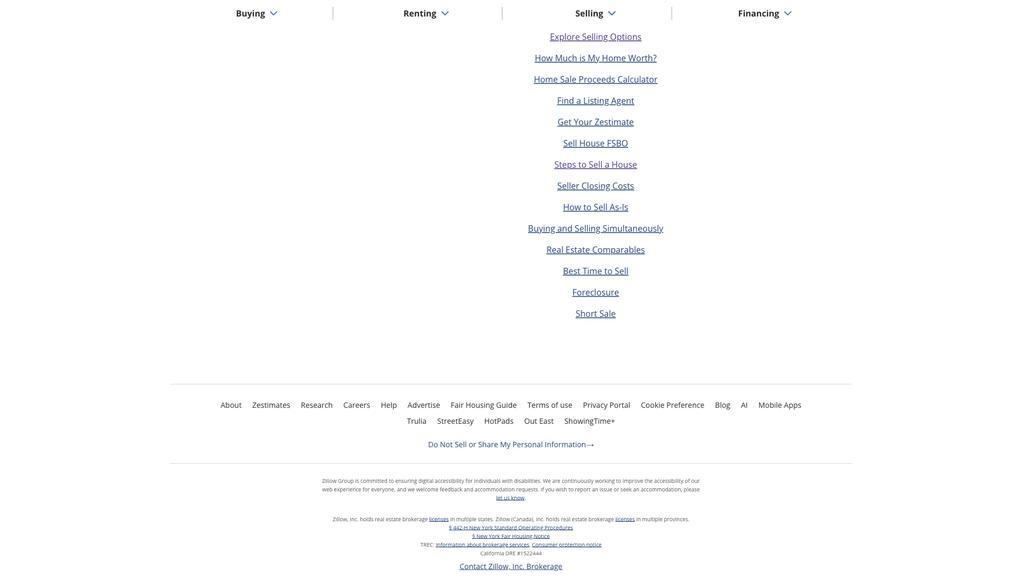 Task type: describe. For each thing, give the bounding box(es) containing it.
privacy portal
[[583, 400, 630, 410]]

0 horizontal spatial inc.
[[350, 515, 359, 522]]

short sale
[[576, 308, 616, 319]]

terms
[[528, 400, 549, 410]]

1 horizontal spatial and
[[464, 485, 473, 493]]

1 horizontal spatial §
[[472, 532, 475, 540]]

seller
[[557, 180, 579, 191]]

is for group
[[355, 477, 359, 484]]

guide
[[496, 400, 517, 410]]

0 horizontal spatial for
[[363, 485, 370, 493]]

0 horizontal spatial or
[[469, 439, 476, 449]]

experience
[[334, 485, 361, 493]]

0 horizontal spatial home
[[534, 73, 558, 85]]

group
[[338, 477, 354, 484]]

how to sell as-is
[[563, 201, 628, 213]]

states.
[[478, 515, 494, 522]]

2 estate from the left
[[572, 515, 587, 522]]

your
[[574, 116, 592, 127]]

closing
[[582, 180, 610, 191]]

1 vertical spatial zillow,
[[488, 561, 511, 571]]

comparables
[[592, 244, 645, 255]]

seller closing costs link
[[557, 180, 634, 191]]

1 vertical spatial my
[[500, 439, 511, 449]]

contact zillow, inc. brokerage link
[[324, 561, 699, 571]]

buying and selling simultaneously link
[[528, 222, 663, 234]]

zillow inside zillow, inc. holds real estate brokerage licenses in multiple states. zillow (canada), inc. holds real estate brokerage licenses in multiple provinces. § 442-h new york standard operating procedures § new york fair housing notice trec: information about brokerage services , consumer protection notice california dre #1522444 contact zillow, inc. brokerage
[[496, 515, 510, 522]]

out east
[[524, 416, 554, 426]]

terms of use
[[528, 400, 573, 410]]

financing
[[738, 7, 779, 19]]

apps
[[784, 400, 802, 410]]

fair housing guide link
[[451, 398, 517, 411]]

sell up steps
[[563, 137, 577, 149]]

442-
[[453, 524, 464, 531]]

advertise
[[408, 400, 440, 410]]

if
[[541, 485, 544, 493]]

seller closing costs
[[557, 180, 634, 191]]

zillow, inc. holds real estate brokerage licenses in multiple states. zillow (canada), inc. holds real estate brokerage licenses in multiple provinces. § 442-h new york standard operating procedures § new york fair housing notice trec: information about brokerage services , consumer protection notice california dre #1522444 contact zillow, inc. brokerage
[[333, 515, 690, 571]]

housing inside zillow, inc. holds real estate brokerage licenses in multiple states. zillow (canada), inc. holds real estate brokerage licenses in multiple provinces. § 442-h new york standard operating procedures § new york fair housing notice trec: information about brokerage services , consumer protection notice california dre #1522444 contact zillow, inc. brokerage
[[512, 532, 533, 540]]

0 vertical spatial §
[[449, 524, 452, 531]]

standard
[[494, 524, 517, 531]]

not
[[440, 439, 453, 449]]

proceeds
[[579, 73, 615, 85]]

get your zestimate link
[[558, 116, 634, 127]]

§ new york fair housing notice link
[[472, 532, 550, 540]]

we
[[543, 477, 551, 484]]

worth?
[[628, 52, 657, 64]]

0 horizontal spatial house
[[579, 137, 605, 149]]

know
[[511, 494, 525, 501]]

1 in from the left
[[450, 515, 455, 522]]

us
[[504, 494, 510, 501]]

explore selling options link
[[550, 31, 642, 42]]

much
[[555, 52, 577, 64]]

2 vertical spatial selling
[[575, 222, 601, 234]]

real estate comparables
[[547, 244, 645, 255]]

foreclosure link
[[573, 286, 619, 298]]

real estate comparables link
[[547, 244, 645, 255]]

sell for how to sell as-is
[[594, 201, 608, 213]]

short
[[576, 308, 597, 319]]

sell house fsbo
[[563, 137, 628, 149]]

,
[[529, 541, 531, 548]]

1 vertical spatial york
[[489, 532, 500, 540]]

how for how to sell as-is
[[563, 201, 581, 213]]

digital
[[419, 477, 434, 484]]

short sale link
[[576, 308, 616, 319]]

ai link
[[741, 398, 748, 411]]

renting button
[[395, 0, 458, 26]]

fair housing guide
[[451, 400, 517, 410]]

1 horizontal spatial inc.
[[513, 561, 525, 571]]

time
[[583, 265, 602, 276]]

protection
[[559, 541, 585, 548]]

ai
[[741, 400, 748, 410]]

terms of use link
[[528, 398, 573, 411]]

0 horizontal spatial and
[[397, 485, 406, 493]]

selling button
[[567, 0, 625, 26]]

continuously
[[562, 477, 594, 484]]

0 horizontal spatial housing
[[466, 400, 494, 410]]

you
[[545, 485, 555, 493]]

to right "time"
[[604, 265, 613, 276]]

agent
[[611, 95, 634, 106]]

2 multiple from the left
[[642, 515, 663, 522]]

explore selling options
[[550, 31, 642, 42]]

fsbo
[[607, 137, 628, 149]]

(canada),
[[511, 515, 535, 522]]

1 horizontal spatial home
[[602, 52, 626, 64]]

real
[[547, 244, 564, 255]]

as-
[[610, 201, 622, 213]]

about
[[467, 541, 481, 548]]

mobile apps
[[759, 400, 802, 410]]

how for how much is my home worth?
[[535, 52, 553, 64]]

to up buying and selling simultaneously
[[583, 201, 592, 213]]

share
[[478, 439, 498, 449]]

steps
[[554, 159, 576, 170]]

portal
[[610, 400, 630, 410]]

privacy
[[583, 400, 608, 410]]

help link
[[381, 398, 397, 411]]

1 vertical spatial new
[[476, 532, 488, 540]]

of inside "link"
[[551, 400, 558, 410]]

to right wish on the right bottom of the page
[[569, 485, 574, 493]]

selling inside button
[[576, 7, 603, 19]]

2 horizontal spatial inc.
[[536, 515, 545, 522]]

out
[[524, 416, 537, 426]]

fair inside zillow, inc. holds real estate brokerage licenses in multiple states. zillow (canada), inc. holds real estate brokerage licenses in multiple provinces. § 442-h new york standard operating procedures § new york fair housing notice trec: information about brokerage services , consumer protection notice california dre #1522444 contact zillow, inc. brokerage
[[502, 532, 511, 540]]

disabilities.
[[514, 477, 542, 484]]

best time to sell link
[[563, 265, 629, 276]]

sell down comparables
[[615, 265, 629, 276]]

about link
[[221, 398, 242, 411]]

buying for buying
[[236, 7, 265, 19]]

is for much
[[580, 52, 586, 64]]

§ 442-h new york standard operating procedures link
[[449, 524, 573, 531]]

1 holds from the left
[[360, 515, 374, 522]]

hotpads
[[484, 416, 514, 426]]

information inside zillow, inc. holds real estate brokerage licenses in multiple states. zillow (canada), inc. holds real estate brokerage licenses in multiple provinces. § 442-h new york standard operating procedures § new york fair housing notice trec: information about brokerage services , consumer protection notice california dre #1522444 contact zillow, inc. brokerage
[[436, 541, 465, 548]]

explore
[[550, 31, 580, 42]]

listing
[[583, 95, 609, 106]]

california
[[480, 549, 504, 557]]

2 holds from the left
[[546, 515, 560, 522]]

costs
[[613, 180, 634, 191]]

east
[[539, 416, 554, 426]]

1 horizontal spatial brokerage
[[483, 541, 508, 548]]



Task type: locate. For each thing, give the bounding box(es) containing it.
sell for steps to sell a house
[[589, 159, 603, 170]]

real down everyone, at the left bottom of the page
[[375, 515, 384, 522]]

accessibility up accommodation,
[[654, 477, 684, 484]]

sale down the much at right top
[[560, 73, 577, 85]]

an down 'improve'
[[633, 485, 640, 493]]

1 vertical spatial house
[[612, 159, 637, 170]]

licenses link
[[429, 515, 449, 522], [615, 515, 635, 522]]

financing button
[[730, 0, 801, 26]]

procedures
[[545, 524, 573, 531]]

0 vertical spatial housing
[[466, 400, 494, 410]]

for down "committed"
[[363, 485, 370, 493]]

with
[[502, 477, 513, 484]]

1 horizontal spatial house
[[612, 159, 637, 170]]

consumer
[[532, 541, 558, 548]]

brokerage
[[527, 561, 563, 571]]

0 horizontal spatial sale
[[560, 73, 577, 85]]

inc. down experience
[[350, 515, 359, 522]]

1 horizontal spatial a
[[605, 159, 610, 170]]

1 vertical spatial or
[[614, 485, 619, 493]]

2 licenses link from the left
[[615, 515, 635, 522]]

0 vertical spatial how
[[535, 52, 553, 64]]

1 horizontal spatial holds
[[546, 515, 560, 522]]

committed
[[361, 477, 388, 484]]

holds
[[360, 515, 374, 522], [546, 515, 560, 522]]

1 horizontal spatial licenses
[[615, 515, 635, 522]]

zillow,
[[333, 515, 349, 522], [488, 561, 511, 571]]

1 an from the left
[[592, 485, 598, 493]]

0 horizontal spatial brokerage
[[402, 515, 428, 522]]

0 horizontal spatial how
[[535, 52, 553, 64]]

0 vertical spatial fair
[[451, 400, 464, 410]]

home up find
[[534, 73, 558, 85]]

use
[[560, 400, 573, 410]]

a down fsbo
[[605, 159, 610, 170]]

for left individuals
[[466, 477, 473, 484]]

0 horizontal spatial fair
[[451, 400, 464, 410]]

1 horizontal spatial in
[[636, 515, 641, 522]]

buying button
[[227, 0, 286, 26]]

help
[[381, 400, 397, 410]]

1 horizontal spatial zillow,
[[488, 561, 511, 571]]

home sale proceeds calculator
[[534, 73, 658, 85]]

licenses
[[429, 515, 449, 522], [615, 515, 635, 522]]

brokerage up notice
[[589, 515, 614, 522]]

streeteasy
[[437, 416, 474, 426]]

buying inside buying 'button'
[[236, 7, 265, 19]]

0 horizontal spatial my
[[500, 439, 511, 449]]

0 horizontal spatial multiple
[[456, 515, 477, 522]]

0 vertical spatial information
[[545, 439, 586, 449]]

1 vertical spatial fair
[[502, 532, 511, 540]]

1 multiple from the left
[[456, 515, 477, 522]]

0 vertical spatial a
[[577, 95, 581, 106]]

my right share
[[500, 439, 511, 449]]

sale right "short"
[[600, 308, 616, 319]]

0 horizontal spatial estate
[[386, 515, 401, 522]]

0 horizontal spatial §
[[449, 524, 452, 531]]

of
[[551, 400, 558, 410], [685, 477, 690, 484]]

in up the 442-
[[450, 515, 455, 522]]

0 vertical spatial of
[[551, 400, 558, 410]]

1 horizontal spatial estate
[[572, 515, 587, 522]]

fair down standard
[[502, 532, 511, 540]]

1 horizontal spatial of
[[685, 477, 690, 484]]

home down options
[[602, 52, 626, 64]]

a right find
[[577, 95, 581, 106]]

.
[[525, 494, 526, 501]]

to up everyone, at the left bottom of the page
[[389, 477, 394, 484]]

find a listing agent link
[[557, 95, 634, 106]]

multiple left provinces.
[[642, 515, 663, 522]]

to
[[578, 159, 587, 170], [583, 201, 592, 213], [604, 265, 613, 276], [389, 477, 394, 484], [616, 477, 621, 484], [569, 485, 574, 493]]

my up home sale proceeds calculator link
[[588, 52, 600, 64]]

0 vertical spatial for
[[466, 477, 473, 484]]

1 horizontal spatial licenses link
[[615, 515, 635, 522]]

and up real
[[557, 222, 573, 234]]

0 horizontal spatial licenses
[[429, 515, 449, 522]]

how much is my home worth?
[[535, 52, 657, 64]]

research
[[301, 400, 333, 410]]

find
[[557, 95, 574, 106]]

§ left the 442-
[[449, 524, 452, 531]]

1 licenses link from the left
[[429, 515, 449, 522]]

and down ensuring
[[397, 485, 406, 493]]

0 vertical spatial selling
[[576, 7, 603, 19]]

blog link
[[715, 398, 730, 411]]

sale for home
[[560, 73, 577, 85]]

1 horizontal spatial accessibility
[[654, 477, 684, 484]]

zillow up standard
[[496, 515, 510, 522]]

how much is my home worth? link
[[535, 52, 657, 64]]

1 vertical spatial zillow
[[496, 515, 510, 522]]

york down standard
[[489, 532, 500, 540]]

of inside zillow group is committed to ensuring digital accessibility for individuals with disabilities. we are continuously working to improve the accessibility of our web experience for everyone, and we welcome feedback and accommodation requests. if you wish to report an issue or seek an accommodation, please let us know .
[[685, 477, 690, 484]]

out east link
[[524, 414, 554, 427]]

0 vertical spatial or
[[469, 439, 476, 449]]

is right the group
[[355, 477, 359, 484]]

1 horizontal spatial real
[[561, 515, 571, 522]]

cookie preference
[[641, 400, 705, 410]]

2 horizontal spatial and
[[557, 222, 573, 234]]

0 vertical spatial home
[[602, 52, 626, 64]]

issue
[[600, 485, 612, 493]]

buying for buying and selling simultaneously
[[528, 222, 555, 234]]

0 horizontal spatial in
[[450, 515, 455, 522]]

in down accommodation,
[[636, 515, 641, 522]]

contact
[[460, 561, 487, 571]]

1 vertical spatial is
[[355, 477, 359, 484]]

multiple
[[456, 515, 477, 522], [642, 515, 663, 522]]

housing up hotpads
[[466, 400, 494, 410]]

improve
[[623, 477, 643, 484]]

sell for do not sell or share my personal information →
[[455, 439, 467, 449]]

web
[[322, 485, 333, 493]]

0 horizontal spatial real
[[375, 515, 384, 522]]

0 vertical spatial york
[[482, 524, 493, 531]]

1 vertical spatial for
[[363, 485, 370, 493]]

our
[[691, 477, 700, 484]]

1 horizontal spatial sale
[[600, 308, 616, 319]]

real up procedures
[[561, 515, 571, 522]]

to up seek
[[616, 477, 621, 484]]

holds up procedures
[[546, 515, 560, 522]]

0 vertical spatial sale
[[560, 73, 577, 85]]

ensuring
[[395, 477, 417, 484]]

please
[[684, 485, 700, 493]]

inc. up operating
[[536, 515, 545, 522]]

licenses down seek
[[615, 515, 635, 522]]

1 vertical spatial home
[[534, 73, 558, 85]]

an left issue
[[592, 485, 598, 493]]

1 horizontal spatial an
[[633, 485, 640, 493]]

2 accessibility from the left
[[654, 477, 684, 484]]

how down "seller"
[[563, 201, 581, 213]]

house up costs
[[612, 159, 637, 170]]

sell right not at the left
[[455, 439, 467, 449]]

or inside zillow group is committed to ensuring digital accessibility for individuals with disabilities. we are continuously working to improve the accessibility of our web experience for everyone, and we welcome feedback and accommodation requests. if you wish to report an issue or seek an accommodation, please let us know .
[[614, 485, 619, 493]]

is
[[580, 52, 586, 64], [355, 477, 359, 484]]

1 vertical spatial housing
[[512, 532, 533, 540]]

trulia
[[407, 416, 427, 426]]

2 real from the left
[[561, 515, 571, 522]]

1 horizontal spatial for
[[466, 477, 473, 484]]

fair up streeteasy 'link'
[[451, 400, 464, 410]]

1 horizontal spatial fair
[[502, 532, 511, 540]]

is
[[622, 201, 628, 213]]

calculator
[[618, 73, 658, 85]]

zillow, down experience
[[333, 515, 349, 522]]

accessibility up feedback
[[435, 477, 464, 484]]

showingtime+ link
[[564, 414, 615, 427]]

inc.
[[350, 515, 359, 522], [536, 515, 545, 522], [513, 561, 525, 571]]

do not sell or share my personal information →
[[428, 439, 594, 449]]

1 vertical spatial buying
[[528, 222, 555, 234]]

1 horizontal spatial housing
[[512, 532, 533, 540]]

careers link
[[343, 398, 370, 411]]

zillow up web
[[322, 477, 337, 484]]

sale for short
[[600, 308, 616, 319]]

0 horizontal spatial zillow
[[322, 477, 337, 484]]

1 horizontal spatial how
[[563, 201, 581, 213]]

accommodation
[[475, 485, 515, 493]]

notice
[[586, 541, 602, 548]]

information down the 442-
[[436, 541, 465, 548]]

preference
[[667, 400, 705, 410]]

options
[[610, 31, 642, 42]]

fair
[[451, 400, 464, 410], [502, 532, 511, 540]]

0 horizontal spatial information
[[436, 541, 465, 548]]

0 vertical spatial zillow
[[322, 477, 337, 484]]

and right feedback
[[464, 485, 473, 493]]

zillow, down the california
[[488, 561, 511, 571]]

1 vertical spatial of
[[685, 477, 690, 484]]

licenses link up trec:
[[429, 515, 449, 522]]

selling up how much is my home worth? 'link'
[[582, 31, 608, 42]]

1 licenses from the left
[[429, 515, 449, 522]]

information down east
[[545, 439, 586, 449]]

buying and selling simultaneously
[[528, 222, 663, 234]]

research link
[[301, 398, 333, 411]]

2 horizontal spatial brokerage
[[589, 515, 614, 522]]

1 horizontal spatial my
[[588, 52, 600, 64]]

brokerage up trec:
[[402, 515, 428, 522]]

1 vertical spatial a
[[605, 159, 610, 170]]

0 vertical spatial house
[[579, 137, 605, 149]]

1 horizontal spatial multiple
[[642, 515, 663, 522]]

or left seek
[[614, 485, 619, 493]]

2 licenses from the left
[[615, 515, 635, 522]]

1 estate from the left
[[386, 515, 401, 522]]

welcome
[[416, 485, 438, 493]]

selling up real estate comparables
[[575, 222, 601, 234]]

brokerage up the california
[[483, 541, 508, 548]]

mobile
[[759, 400, 782, 410]]

careers
[[343, 400, 370, 410]]

buying
[[236, 7, 265, 19], [528, 222, 555, 234]]

how to sell as-is link
[[563, 201, 628, 213]]

provinces.
[[664, 515, 690, 522]]

york
[[482, 524, 493, 531], [489, 532, 500, 540]]

house up steps to sell a house link
[[579, 137, 605, 149]]

new right h
[[469, 524, 481, 531]]

housing
[[466, 400, 494, 410], [512, 532, 533, 540]]

1 vertical spatial selling
[[582, 31, 608, 42]]

0 horizontal spatial buying
[[236, 7, 265, 19]]

of left use
[[551, 400, 558, 410]]

0 horizontal spatial an
[[592, 485, 598, 493]]

report
[[575, 485, 591, 493]]

estate up procedures
[[572, 515, 587, 522]]

selling up explore selling options
[[576, 7, 603, 19]]

0 horizontal spatial licenses link
[[429, 515, 449, 522]]

0 vertical spatial my
[[588, 52, 600, 64]]

licenses link down seek
[[615, 515, 635, 522]]

1 vertical spatial §
[[472, 532, 475, 540]]

mobile apps link
[[759, 398, 802, 411]]

1 real from the left
[[375, 515, 384, 522]]

0 horizontal spatial accessibility
[[435, 477, 464, 484]]

an
[[592, 485, 598, 493], [633, 485, 640, 493]]

housing up services
[[512, 532, 533, 540]]

are
[[552, 477, 561, 484]]

new up information about brokerage services link on the bottom of page
[[476, 532, 488, 540]]

blog
[[715, 400, 730, 410]]

personal
[[513, 439, 543, 449]]

2 an from the left
[[633, 485, 640, 493]]

is inside zillow group is committed to ensuring digital accessibility for individuals with disabilities. we are continuously working to improve the accessibility of our web experience for everyone, and we welcome feedback and accommodation requests. if you wish to report an issue or seek an accommodation, please let us know .
[[355, 477, 359, 484]]

1 horizontal spatial information
[[545, 439, 586, 449]]

home
[[602, 52, 626, 64], [534, 73, 558, 85]]

licenses up trec:
[[429, 515, 449, 522]]

home sale proceeds calculator link
[[534, 73, 658, 85]]

1 vertical spatial sale
[[600, 308, 616, 319]]

estate down everyone, at the left bottom of the page
[[386, 515, 401, 522]]

sell left as-
[[594, 201, 608, 213]]

multiple up h
[[456, 515, 477, 522]]

0 vertical spatial zillow,
[[333, 515, 349, 522]]

1 accessibility from the left
[[435, 477, 464, 484]]

new
[[469, 524, 481, 531], [476, 532, 488, 540]]

0 vertical spatial is
[[580, 52, 586, 64]]

of left our
[[685, 477, 690, 484]]

0 horizontal spatial is
[[355, 477, 359, 484]]

1 horizontal spatial is
[[580, 52, 586, 64]]

is right the much at right top
[[580, 52, 586, 64]]

inc. down dre
[[513, 561, 525, 571]]

steps to sell a house link
[[554, 159, 637, 170]]

sell down "sell house fsbo" in the top right of the page
[[589, 159, 603, 170]]

best time to sell
[[563, 265, 629, 276]]

let
[[496, 494, 503, 501]]

0 horizontal spatial of
[[551, 400, 558, 410]]

york down states.
[[482, 524, 493, 531]]

1 vertical spatial how
[[563, 201, 581, 213]]

accessibility
[[435, 477, 464, 484], [654, 477, 684, 484]]

1 horizontal spatial buying
[[528, 222, 555, 234]]

0 horizontal spatial holds
[[360, 515, 374, 522]]

or left share
[[469, 439, 476, 449]]

2 in from the left
[[636, 515, 641, 522]]

how left the much at right top
[[535, 52, 553, 64]]

holds down everyone, at the left bottom of the page
[[360, 515, 374, 522]]

0 horizontal spatial a
[[577, 95, 581, 106]]

zillow inside zillow group is committed to ensuring digital accessibility for individuals with disabilities. we are continuously working to improve the accessibility of our web experience for everyone, and we welcome feedback and accommodation requests. if you wish to report an issue or seek an accommodation, please let us know .
[[322, 477, 337, 484]]

§ up about
[[472, 532, 475, 540]]

0 vertical spatial new
[[469, 524, 481, 531]]

consumer protection notice link
[[532, 541, 602, 548]]

0 vertical spatial buying
[[236, 7, 265, 19]]

everyone,
[[371, 485, 396, 493]]

1 vertical spatial information
[[436, 541, 465, 548]]

information
[[545, 439, 586, 449], [436, 541, 465, 548]]

0 horizontal spatial zillow,
[[333, 515, 349, 522]]

to right steps
[[578, 159, 587, 170]]

1 horizontal spatial or
[[614, 485, 619, 493]]



Task type: vqa. For each thing, say whether or not it's contained in the screenshot.
482K LINK
no



